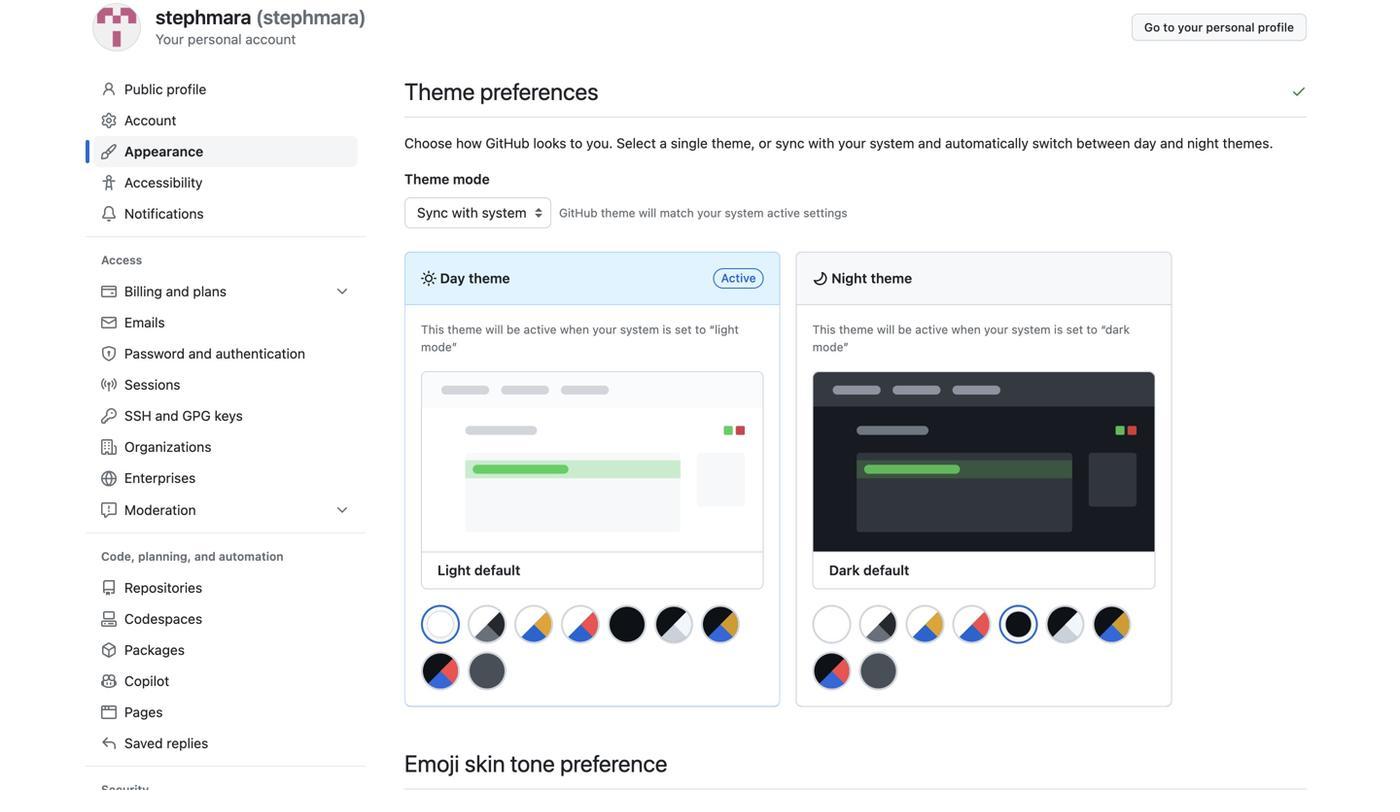 Task type: describe. For each thing, give the bounding box(es) containing it.
replies
[[167, 736, 208, 752]]

password
[[124, 346, 185, 362]]

access list
[[93, 276, 358, 526]]

with
[[808, 135, 835, 151]]

default for dark default
[[863, 563, 910, 579]]

tone
[[510, 750, 555, 777]]

settings
[[803, 206, 848, 220]]

when for dark default
[[951, 323, 981, 336]]

be for dark default
[[898, 323, 912, 336]]

ssh and gpg keys
[[124, 408, 243, 424]]

light
[[438, 563, 471, 579]]

public profile
[[124, 81, 206, 97]]

this theme will be active when your system is set to "dark mode"
[[813, 323, 1130, 354]]

dark default
[[829, 563, 910, 579]]

paintbrush image
[[101, 144, 117, 159]]

a
[[660, 135, 667, 151]]

packages link
[[93, 635, 358, 666]]

dark default image
[[608, 605, 647, 644]]

repo image
[[101, 580, 117, 596]]

pages
[[124, 704, 163, 721]]

theme for day theme
[[469, 270, 510, 286]]

account
[[245, 31, 296, 47]]

stephmara (stephmara) your personal account
[[156, 5, 366, 47]]

this for dark default
[[813, 323, 836, 336]]

dark tritanopia image for dark default
[[813, 652, 851, 691]]

dark dimmed image for dark
[[859, 652, 898, 691]]

organizations
[[124, 439, 211, 455]]

1 horizontal spatial will
[[639, 206, 657, 220]]

codespaces
[[124, 611, 202, 627]]

broadcast image
[[101, 377, 117, 393]]

access
[[101, 253, 142, 267]]

theme for this theme will be active when your system is set to "light mode"
[[448, 323, 482, 336]]

automatically
[[945, 135, 1029, 151]]

sessions
[[124, 377, 180, 393]]

enterprises
[[124, 470, 196, 486]]

0 vertical spatial profile
[[1258, 20, 1294, 34]]

themes.
[[1223, 135, 1273, 151]]

notifications link
[[93, 198, 358, 229]]

default for light default
[[474, 563, 520, 579]]

your inside this theme will be active when your system is set to "light mode"
[[593, 323, 617, 336]]

or
[[759, 135, 772, 151]]

authentication
[[216, 346, 305, 362]]

active for light default
[[524, 323, 557, 336]]

between
[[1077, 135, 1130, 151]]

preferences
[[480, 78, 599, 105]]

plans
[[193, 283, 227, 299]]

system right with
[[870, 135, 914, 151]]

is for light default
[[663, 323, 672, 336]]

single
[[671, 135, 708, 151]]

moderation button
[[93, 495, 358, 526]]

night theme picker option group
[[812, 604, 1156, 699]]

to right go
[[1163, 20, 1175, 34]]

set for light default
[[675, 323, 692, 336]]

package image
[[101, 643, 117, 658]]

your
[[156, 31, 184, 47]]

system inside this theme will be active when your system is set to "dark mode"
[[1012, 323, 1051, 336]]

code, planning, and automation list
[[93, 573, 358, 759]]

be for light default
[[507, 323, 520, 336]]

personal for to
[[1206, 20, 1255, 34]]

accessibility
[[124, 175, 203, 191]]

night
[[832, 270, 867, 286]]

active for dark default
[[915, 323, 948, 336]]

saved
[[124, 736, 163, 752]]

theme,
[[712, 135, 755, 151]]

copilot link
[[93, 666, 358, 697]]

organizations link
[[93, 432, 358, 463]]

theme mode
[[405, 171, 490, 187]]

packages
[[124, 642, 185, 658]]

dark default image
[[1006, 612, 1031, 637]]

planning,
[[138, 550, 191, 563]]

light high contrast image
[[859, 605, 898, 644]]

pages link
[[93, 697, 358, 728]]

billing and plans
[[124, 283, 227, 299]]

github theme will match your system active settings
[[559, 206, 848, 220]]

you.
[[586, 135, 613, 151]]

go to your personal profile
[[1144, 20, 1294, 34]]

saved replies link
[[93, 728, 358, 759]]

light tritanopia image for dark default
[[953, 605, 992, 644]]

dark high contrast image
[[654, 605, 693, 644]]

"light
[[709, 323, 739, 336]]

keys
[[214, 408, 243, 424]]

(stephmara)
[[256, 5, 366, 28]]

theme for theme preferences
[[405, 78, 475, 105]]

looks
[[533, 135, 566, 151]]

0 horizontal spatial github
[[486, 135, 530, 151]]

theme preferences
[[405, 78, 599, 105]]

personal for (stephmara)
[[188, 31, 242, 47]]

is for dark default
[[1054, 323, 1063, 336]]

day theme picker option group
[[420, 604, 764, 699]]

theme for theme mode
[[405, 171, 449, 187]]

light protanopia & deuteranopia image
[[906, 605, 945, 644]]

globe image
[[101, 471, 117, 487]]

copilot image
[[101, 674, 117, 689]]

accessibility link
[[93, 167, 358, 198]]

match
[[660, 206, 694, 220]]

enterprises link
[[93, 463, 358, 495]]

to left the you.
[[570, 135, 583, 151]]

choose
[[405, 135, 452, 151]]

appearance link
[[93, 136, 358, 167]]

light high contrast image
[[468, 605, 507, 644]]

repositories
[[124, 580, 202, 596]]

key image
[[101, 408, 117, 424]]

password and authentication
[[124, 346, 305, 362]]

sun image
[[421, 271, 437, 286]]

and left automatically
[[918, 135, 942, 151]]

light protanopia & deuteranopia image
[[514, 605, 553, 644]]

choose how github looks to you. select a single theme, or sync with your system and       automatically switch between day and night themes.
[[405, 135, 1273, 151]]

gpg
[[182, 408, 211, 424]]

accessibility image
[[101, 175, 117, 191]]

this for light default
[[421, 323, 444, 336]]

switch
[[1032, 135, 1073, 151]]

codespaces image
[[101, 612, 117, 627]]



Task type: locate. For each thing, give the bounding box(es) containing it.
and right day
[[1160, 135, 1184, 151]]

theme right day
[[469, 270, 510, 286]]

will down day theme at left
[[485, 323, 503, 336]]

dark protanopia & deuteranopia image right dark high contrast icon
[[701, 605, 740, 644]]

dark
[[829, 563, 860, 579]]

will
[[639, 206, 657, 220], [485, 323, 503, 336], [877, 323, 895, 336]]

2 horizontal spatial will
[[877, 323, 895, 336]]

theme down choose
[[405, 171, 449, 187]]

billing and plans button
[[93, 276, 358, 307]]

2 this from the left
[[813, 323, 836, 336]]

and inside ssh and gpg keys link
[[155, 408, 179, 424]]

1 horizontal spatial be
[[898, 323, 912, 336]]

day theme
[[437, 270, 510, 286]]

will down night theme
[[877, 323, 895, 336]]

night theme
[[828, 270, 912, 286]]

theme up choose
[[405, 78, 475, 105]]

be
[[507, 323, 520, 336], [898, 323, 912, 336]]

github down the you.
[[559, 206, 598, 220]]

1 is from the left
[[663, 323, 672, 336]]

theme for this theme will be active when your system is set to "dark mode"
[[839, 323, 874, 336]]

personal down stephmara in the left of the page
[[188, 31, 242, 47]]

1 horizontal spatial personal
[[1206, 20, 1255, 34]]

sync
[[775, 135, 805, 151]]

light default
[[438, 563, 520, 579]]

0 horizontal spatial personal
[[188, 31, 242, 47]]

repositories link
[[93, 573, 358, 604]]

profile right public
[[167, 81, 206, 97]]

1 horizontal spatial set
[[1066, 323, 1083, 336]]

1 horizontal spatial this
[[813, 323, 836, 336]]

go to your personal profile link
[[1132, 14, 1307, 41]]

0 horizontal spatial this
[[421, 323, 444, 336]]

public
[[124, 81, 163, 97]]

1 horizontal spatial when
[[951, 323, 981, 336]]

this theme will be active when your system is set to "light mode"
[[421, 323, 739, 354]]

0 horizontal spatial default
[[474, 563, 520, 579]]

dark dimmed image
[[468, 652, 507, 691], [859, 652, 898, 691]]

dark protanopia & deuteranopia image for light default
[[701, 605, 740, 644]]

1 vertical spatial theme
[[405, 171, 449, 187]]

emails link
[[93, 307, 358, 338]]

system left "dark
[[1012, 323, 1051, 336]]

dark tritanopia image for light default
[[421, 652, 460, 691]]

1 vertical spatial github
[[559, 206, 598, 220]]

is left "light
[[663, 323, 672, 336]]

active inside this theme will be active when your system is set to "dark mode"
[[915, 323, 948, 336]]

mode" down the moon image
[[813, 340, 849, 354]]

mode" down sun image
[[421, 340, 457, 354]]

1 horizontal spatial mode"
[[813, 340, 849, 354]]

1 horizontal spatial dark tritanopia image
[[813, 652, 851, 691]]

will left match
[[639, 206, 657, 220]]

is inside this theme will be active when your system is set to "light mode"
[[663, 323, 672, 336]]

0 vertical spatial github
[[486, 135, 530, 151]]

0 horizontal spatial mode"
[[421, 340, 457, 354]]

personal
[[1206, 20, 1255, 34], [188, 31, 242, 47]]

active
[[721, 271, 756, 285]]

to left "dark
[[1087, 323, 1098, 336]]

dark protanopia & deuteranopia image for dark default
[[1093, 605, 1132, 644]]

mode"
[[421, 340, 457, 354], [813, 340, 849, 354]]

2 be from the left
[[898, 323, 912, 336]]

1 set from the left
[[675, 323, 692, 336]]

system up active
[[725, 206, 764, 220]]

mail image
[[101, 315, 117, 331]]

emails
[[124, 315, 165, 331]]

2 mode" from the left
[[813, 340, 849, 354]]

day
[[1134, 135, 1157, 151]]

be down day theme at left
[[507, 323, 520, 336]]

when for light default
[[560, 323, 589, 336]]

browser image
[[101, 705, 117, 721]]

this
[[421, 323, 444, 336], [813, 323, 836, 336]]

check image
[[1291, 84, 1307, 99]]

theme down night
[[839, 323, 874, 336]]

personal right go
[[1206, 20, 1255, 34]]

night
[[1187, 135, 1219, 151]]

your inside go to your personal profile link
[[1178, 20, 1203, 34]]

stephmara
[[156, 5, 251, 28]]

to inside this theme will be active when your system is set to "dark mode"
[[1087, 323, 1098, 336]]

organization image
[[101, 440, 117, 455]]

public profile link
[[93, 74, 358, 105]]

1 this from the left
[[421, 323, 444, 336]]

1 horizontal spatial default
[[863, 563, 910, 579]]

will for dark default
[[877, 323, 895, 336]]

system inside this theme will be active when your system is set to "light mode"
[[620, 323, 659, 336]]

light default image left light high contrast image on the bottom left of page
[[428, 612, 453, 637]]

password and authentication link
[[93, 338, 358, 369]]

1 dark dimmed image from the left
[[468, 652, 507, 691]]

sessions link
[[93, 369, 358, 401]]

1 when from the left
[[560, 323, 589, 336]]

bell image
[[101, 206, 117, 222]]

light tritanopia image for light default
[[561, 605, 600, 644]]

profile
[[1258, 20, 1294, 34], [167, 81, 206, 97]]

0 horizontal spatial is
[[663, 323, 672, 336]]

0 horizontal spatial light tritanopia image
[[561, 605, 600, 644]]

0 horizontal spatial dark tritanopia image
[[421, 652, 460, 691]]

is inside this theme will be active when your system is set to "dark mode"
[[1054, 323, 1063, 336]]

light tritanopia image right light protanopia & deuteranopia icon on the left of page
[[561, 605, 600, 644]]

dark protanopia & deuteranopia image
[[701, 605, 740, 644], [1093, 605, 1132, 644]]

your
[[1178, 20, 1203, 34], [838, 135, 866, 151], [697, 206, 722, 220], [593, 323, 617, 336], [984, 323, 1008, 336]]

how
[[456, 135, 482, 151]]

1 horizontal spatial light tritanopia image
[[953, 605, 992, 644]]

codespaces link
[[93, 604, 358, 635]]

billing
[[124, 283, 162, 299]]

0 horizontal spatial dark protanopia & deuteranopia image
[[701, 605, 740, 644]]

1 be from the left
[[507, 323, 520, 336]]

when inside this theme will be active when your system is set to "light mode"
[[560, 323, 589, 336]]

2 default from the left
[[863, 563, 910, 579]]

active
[[767, 206, 800, 220], [524, 323, 557, 336], [915, 323, 948, 336]]

light tritanopia image right light protanopia & deuteranopia image
[[953, 605, 992, 644]]

1 theme from the top
[[405, 78, 475, 105]]

profile up check image
[[1258, 20, 1294, 34]]

and inside password and authentication link
[[188, 346, 212, 362]]

mode" inside this theme will be active when your system is set to "light mode"
[[421, 340, 457, 354]]

and inside the billing and plans dropdown button
[[166, 283, 189, 299]]

select
[[617, 135, 656, 151]]

system left "light
[[620, 323, 659, 336]]

1 dark protanopia & deuteranopia image from the left
[[701, 605, 740, 644]]

copilot
[[124, 673, 169, 689]]

set left "light
[[675, 323, 692, 336]]

theme
[[601, 206, 635, 220], [469, 270, 510, 286], [871, 270, 912, 286], [448, 323, 482, 336], [839, 323, 874, 336]]

0 horizontal spatial active
[[524, 323, 557, 336]]

dark high contrast image
[[1046, 605, 1085, 644]]

1 dark tritanopia image from the left
[[421, 652, 460, 691]]

1 horizontal spatial is
[[1054, 323, 1063, 336]]

github
[[486, 135, 530, 151], [559, 206, 598, 220]]

will inside this theme will be active when your system is set to "light mode"
[[485, 323, 503, 336]]

set for dark default
[[1066, 323, 1083, 336]]

account
[[124, 112, 176, 128]]

0 horizontal spatial dark dimmed image
[[468, 652, 507, 691]]

0 horizontal spatial profile
[[167, 81, 206, 97]]

theme for github theme will match your system active settings
[[601, 206, 635, 220]]

theme right night
[[871, 270, 912, 286]]

2 dark protanopia & deuteranopia image from the left
[[1093, 605, 1132, 644]]

light default image left light high contrast icon
[[813, 605, 851, 644]]

2 theme from the top
[[405, 171, 449, 187]]

is left "dark
[[1054, 323, 1063, 336]]

1 light tritanopia image from the left
[[561, 605, 600, 644]]

automation
[[219, 550, 284, 563]]

emoji skin tone preference
[[405, 750, 667, 777]]

set inside this theme will be active when your system is set to "dark mode"
[[1066, 323, 1083, 336]]

2 dark tritanopia image from the left
[[813, 652, 851, 691]]

1 horizontal spatial dark protanopia & deuteranopia image
[[1093, 605, 1132, 644]]

your inside this theme will be active when your system is set to "dark mode"
[[984, 323, 1008, 336]]

mode" for light default
[[421, 340, 457, 354]]

theme for night theme
[[871, 270, 912, 286]]

mode" for dark default
[[813, 340, 849, 354]]

1 horizontal spatial profile
[[1258, 20, 1294, 34]]

day
[[440, 270, 465, 286]]

when inside this theme will be active when your system is set to "dark mode"
[[951, 323, 981, 336]]

light default image
[[813, 605, 851, 644], [428, 612, 453, 637]]

1 vertical spatial profile
[[167, 81, 206, 97]]

to
[[1163, 20, 1175, 34], [570, 135, 583, 151], [695, 323, 706, 336], [1087, 323, 1098, 336]]

2 when from the left
[[951, 323, 981, 336]]

2 is from the left
[[1054, 323, 1063, 336]]

dark dimmed image down light high contrast image on the bottom left of page
[[468, 652, 507, 691]]

default right dark
[[863, 563, 910, 579]]

set inside this theme will be active when your system is set to "light mode"
[[675, 323, 692, 336]]

moderation
[[124, 502, 196, 518]]

notifications
[[124, 206, 204, 222]]

emoji
[[405, 750, 460, 777]]

mode
[[453, 171, 490, 187]]

code, planning, and automation
[[101, 550, 284, 563]]

"dark
[[1101, 323, 1130, 336]]

theme inside this theme will be active when your system is set to "light mode"
[[448, 323, 482, 336]]

be down night theme
[[898, 323, 912, 336]]

be inside this theme will be active when your system is set to "dark mode"
[[898, 323, 912, 336]]

light default image for light default
[[428, 612, 453, 637]]

@stephmara image
[[93, 4, 140, 51]]

1 default from the left
[[474, 563, 520, 579]]

1 horizontal spatial github
[[559, 206, 598, 220]]

2 light tritanopia image from the left
[[953, 605, 992, 644]]

default right light
[[474, 563, 520, 579]]

1 mode" from the left
[[421, 340, 457, 354]]

and left plans
[[166, 283, 189, 299]]

appearance
[[124, 143, 203, 159]]

moon image
[[813, 271, 828, 286]]

1 horizontal spatial active
[[767, 206, 800, 220]]

dark dimmed image for light
[[468, 652, 507, 691]]

and right ssh
[[155, 408, 179, 424]]

active inside this theme will be active when your system is set to "light mode"
[[524, 323, 557, 336]]

preference
[[560, 750, 667, 777]]

gear image
[[101, 113, 117, 128]]

this down the moon image
[[813, 323, 836, 336]]

dark dimmed image down light high contrast icon
[[859, 652, 898, 691]]

2 dark dimmed image from the left
[[859, 652, 898, 691]]

2 set from the left
[[1066, 323, 1083, 336]]

person image
[[101, 82, 117, 97]]

1 horizontal spatial dark dimmed image
[[859, 652, 898, 691]]

0 horizontal spatial be
[[507, 323, 520, 336]]

set left "dark
[[1066, 323, 1083, 336]]

0 vertical spatial theme
[[405, 78, 475, 105]]

ssh and gpg keys link
[[93, 401, 358, 432]]

theme inside this theme will be active when your system is set to "dark mode"
[[839, 323, 874, 336]]

dark protanopia & deuteranopia image right dark high contrast image
[[1093, 605, 1132, 644]]

theme left match
[[601, 206, 635, 220]]

saved replies
[[124, 736, 208, 752]]

will for light default
[[485, 323, 503, 336]]

ssh
[[124, 408, 151, 424]]

code,
[[101, 550, 135, 563]]

dark tritanopia image
[[421, 652, 460, 691], [813, 652, 851, 691]]

system
[[870, 135, 914, 151], [725, 206, 764, 220], [620, 323, 659, 336], [1012, 323, 1051, 336]]

0 horizontal spatial light default image
[[428, 612, 453, 637]]

to inside this theme will be active when your system is set to "light mode"
[[695, 323, 706, 336]]

this inside this theme will be active when your system is set to "dark mode"
[[813, 323, 836, 336]]

shield lock image
[[101, 346, 117, 362]]

this inside this theme will be active when your system is set to "light mode"
[[421, 323, 444, 336]]

and down emails link in the left top of the page
[[188, 346, 212, 362]]

and up repositories link
[[194, 550, 216, 563]]

personal inside stephmara (stephmara) your personal account
[[188, 31, 242, 47]]

go
[[1144, 20, 1160, 34]]

0 horizontal spatial will
[[485, 323, 503, 336]]

mode" inside this theme will be active when your system is set to "dark mode"
[[813, 340, 849, 354]]

0 horizontal spatial when
[[560, 323, 589, 336]]

to left "light
[[695, 323, 706, 336]]

this down sun image
[[421, 323, 444, 336]]

will inside this theme will be active when your system is set to "dark mode"
[[877, 323, 895, 336]]

default
[[474, 563, 520, 579], [863, 563, 910, 579]]

reply image
[[101, 736, 117, 752]]

0 horizontal spatial set
[[675, 323, 692, 336]]

theme down day theme at left
[[448, 323, 482, 336]]

light tritanopia image
[[561, 605, 600, 644], [953, 605, 992, 644]]

2 horizontal spatial active
[[915, 323, 948, 336]]

be inside this theme will be active when your system is set to "light mode"
[[507, 323, 520, 336]]

github right how
[[486, 135, 530, 151]]

light default image for dark default
[[813, 605, 851, 644]]

account link
[[93, 105, 358, 136]]

1 horizontal spatial light default image
[[813, 605, 851, 644]]

skin
[[465, 750, 505, 777]]



Task type: vqa. For each thing, say whether or not it's contained in the screenshot.
Dependencies
no



